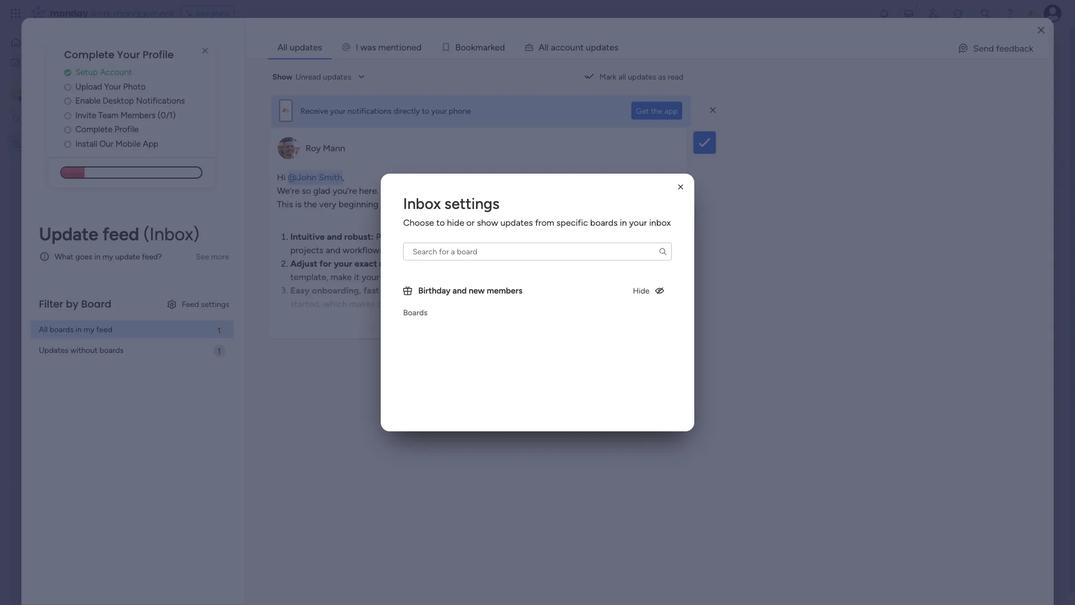 Task type: describe. For each thing, give the bounding box(es) containing it.
hide button
[[629, 282, 670, 300]]

see more button
[[191, 248, 234, 266]]

easy
[[291, 285, 310, 296]]

next
[[193, 307, 215, 321]]

where
[[436, 62, 458, 72]]

members
[[121, 110, 156, 120]]

Search field
[[260, 109, 294, 125]]

project up we're
[[280, 172, 305, 181]]

john smith image
[[1045, 4, 1063, 22]]

enable
[[75, 96, 101, 106]]

0 vertical spatial updates
[[290, 42, 322, 52]]

as inside button
[[659, 72, 666, 82]]

2 e from the left
[[412, 42, 417, 52]]

track inside plan, manage and track all types of work, even for the most complex projects and workflows with ease.
[[448, 231, 469, 242]]

your down ready-
[[614, 272, 632, 282]]

own,
[[382, 272, 401, 282]]

my for feed
[[84, 325, 94, 334]]

from
[[536, 217, 555, 228]]

circle o image for install
[[64, 140, 71, 148]]

of inside hi @john smith , we're so glad you're here. this is the very beginning of your team's journey to exceptional teamwork.
[[381, 199, 389, 210]]

work for monday
[[91, 7, 111, 20]]

complete for complete profile
[[75, 124, 113, 134]]

a up project
[[483, 42, 488, 52]]

feed?
[[142, 252, 162, 261]]

anyone
[[425, 299, 455, 309]]

2 l from the left
[[547, 42, 549, 52]]

new inside button
[[208, 410, 223, 420]]

read
[[668, 72, 684, 82]]

1 vertical spatial feed
[[96, 325, 112, 334]]

invite members image
[[929, 8, 940, 19]]

working
[[461, 192, 490, 202]]

column information image for due date
[[585, 172, 594, 181]]

1 t from the left
[[396, 42, 400, 52]]

complete for complete your profile
[[64, 48, 115, 62]]

month for next month
[[218, 307, 252, 321]]

be
[[496, 285, 506, 296]]

2 u from the left
[[586, 42, 591, 52]]

to inside hi @john smith , we're so glad you're here. this is the very beginning of your team's journey to exceptional teamwork.
[[472, 199, 480, 210]]

2 o from the left
[[461, 42, 466, 52]]

17
[[567, 212, 574, 221]]

my inside list box
[[26, 139, 37, 149]]

your left phone
[[432, 106, 447, 115]]

project inside button
[[193, 112, 218, 122]]

0 horizontal spatial as
[[509, 299, 518, 309]]

i
[[356, 42, 358, 52]]

2 notes field from the top
[[705, 330, 732, 342]]

intuitive
[[291, 231, 325, 242]]

1 c from the left
[[556, 42, 561, 52]]

the inside plan, manage and track all types of work, even for the most complex projects and workflows with ease.
[[576, 231, 589, 242]]

which
[[323, 299, 347, 309]]

confident
[[570, 285, 609, 296]]

receive your notifications directly to your phone
[[301, 106, 471, 115]]

mark all updates as read button
[[580, 68, 688, 86]]

onboarding,
[[312, 285, 362, 296]]

your up the fast
[[362, 272, 380, 282]]

d for i w a s m e n t i o n e d
[[417, 42, 422, 52]]

workspace selection element
[[11, 88, 94, 102]]

photo
[[123, 81, 146, 92]]

1 inside "button"
[[1023, 43, 1026, 53]]

2 k from the left
[[491, 42, 495, 52]]

column information image for status
[[507, 172, 516, 181]]

main for main table
[[187, 83, 204, 92]]

2 s from the left
[[615, 42, 619, 52]]

a up building
[[473, 258, 477, 269]]

help image
[[1005, 8, 1017, 19]]

board activity image
[[953, 41, 966, 55]]

person
[[318, 112, 342, 122]]

m for e
[[379, 42, 386, 52]]

plan, manage and track all types of work, even for the most complex projects and workflows with ease.
[[291, 231, 648, 256]]

2 d from the left
[[500, 42, 505, 52]]

with inside plan, manage and track all types of work, even for the most complex projects and workflows with ease.
[[386, 245, 404, 256]]

all for starts
[[417, 258, 426, 269]]

sort
[[426, 112, 441, 122]]

keep
[[388, 62, 405, 72]]

nov
[[552, 212, 565, 221]]

status
[[473, 172, 496, 182]]

my first board inside my first board list box
[[26, 139, 75, 149]]

complete your profile
[[64, 48, 174, 62]]

notifications
[[136, 96, 185, 106]]

(0/1)
[[158, 110, 176, 120]]

roy
[[306, 143, 321, 154]]

team
[[486, 299, 507, 309]]

m
[[13, 90, 20, 99]]

makes
[[350, 299, 375, 309]]

needed
[[530, 272, 560, 282]]

setup account
[[75, 67, 132, 77]]

project down this month field
[[212, 192, 237, 202]]

install our mobile app link
[[64, 137, 215, 150]]

work for my
[[37, 57, 54, 67]]

main table button
[[170, 78, 233, 96]]

monday work management
[[50, 7, 174, 20]]

4 o from the left
[[566, 42, 571, 52]]

1 horizontal spatial as
[[548, 299, 557, 309]]

date
[[561, 172, 577, 182]]

and left robust:
[[327, 231, 342, 242]]

1 u from the left
[[571, 42, 576, 52]]

search everything image
[[981, 8, 992, 19]]

done
[[475, 212, 494, 222]]

arrow down image
[[392, 110, 405, 124]]

,
[[343, 172, 345, 183]]

app
[[665, 106, 678, 115]]

new project button
[[170, 108, 222, 126]]

add new group button
[[171, 406, 251, 424]]

your inside you don't have to be a techie to feel confident in getting started, which makes onboarding anyone in your team as simple as using their phone.
[[466, 299, 484, 309]]

check circle image
[[64, 68, 71, 77]]

invite / 1
[[996, 43, 1026, 53]]

your up make
[[334, 258, 353, 269]]

feedback
[[997, 43, 1034, 54]]

workflows
[[343, 245, 384, 256]]

and inside button
[[373, 62, 386, 72]]

Owner field
[[405, 171, 434, 183]]

new
[[174, 112, 191, 122]]

invite team members (0/1)
[[75, 110, 176, 120]]

d for a l l a c c o u n t u p d a t e s
[[597, 42, 602, 52]]

show board description image
[[298, 43, 312, 54]]

close image
[[1039, 26, 1045, 34]]

mark all updates as read
[[600, 72, 684, 82]]

complex
[[614, 231, 648, 242]]

all for all boards in my feed
[[39, 325, 48, 334]]

track inside manage any type of project. assign owners, set timelines and keep track of where your project stands. button
[[407, 62, 424, 72]]

fast
[[364, 285, 380, 296]]

month for this month
[[216, 148, 250, 162]]

my work
[[25, 57, 54, 67]]

your inside hi @john smith , we're so glad you're here. this is the very beginning of your team's journey to exceptional teamwork.
[[392, 199, 409, 210]]

1 vertical spatial boards
[[50, 325, 74, 334]]

i
[[400, 42, 402, 52]]

1 s from the left
[[372, 42, 376, 52]]

0 horizontal spatial for
[[320, 258, 332, 269]]

sort button
[[408, 108, 448, 126]]

a
[[539, 42, 545, 52]]

account
[[100, 67, 132, 77]]

add new group
[[192, 410, 246, 420]]

assign
[[272, 62, 295, 72]]

what
[[55, 252, 73, 261]]

ease.
[[406, 245, 426, 256]]

get the app button
[[632, 102, 683, 120]]

Due date field
[[543, 171, 580, 183]]

see for see more
[[196, 252, 209, 261]]

kanban
[[241, 83, 267, 92]]

adjust for your exact needs:
[[291, 258, 407, 269]]

feed settings button
[[162, 295, 234, 313]]

3 t from the left
[[607, 42, 610, 52]]

1 vertical spatial profile
[[115, 124, 139, 134]]

1 k from the left
[[471, 42, 476, 52]]

notifications image
[[879, 8, 890, 19]]

settings for feed
[[201, 299, 229, 309]]

to right directly
[[422, 106, 430, 115]]

collapse board header image
[[1042, 83, 1051, 92]]

so
[[302, 185, 311, 196]]

started,
[[291, 299, 321, 309]]

the inside it all starts with a customizable board. you can pick a ready-made template, make it your own, and choose the building blocks needed to jumpstart your work.
[[452, 272, 465, 282]]

notifications
[[348, 106, 392, 115]]

of inside plan, manage and track all types of work, even for the most complex projects and workflows with ease.
[[506, 231, 515, 242]]

to down "needed"
[[542, 285, 551, 296]]

any
[[201, 62, 214, 72]]

circle o image for enable
[[64, 97, 71, 105]]

install
[[75, 139, 97, 149]]

complete profile link
[[64, 123, 215, 136]]

1 notes field from the top
[[705, 171, 732, 183]]

in up phone.
[[611, 285, 618, 296]]

ready-
[[622, 258, 648, 269]]

filter by board
[[39, 297, 112, 311]]

enable desktop notifications
[[75, 96, 185, 106]]

my up manage
[[170, 36, 196, 61]]

due
[[545, 172, 559, 182]]

timelines
[[339, 62, 371, 72]]

a right the pick at the right of page
[[615, 258, 620, 269]]

a right i
[[368, 42, 372, 52]]

in down don't
[[457, 299, 464, 309]]

3 o from the left
[[466, 42, 471, 52]]

in inside inbox settings choose to hide or show updates from specific boards in your inbox
[[620, 217, 627, 228]]

show
[[477, 217, 499, 228]]

monday
[[50, 7, 88, 20]]

all updates link
[[269, 36, 331, 58]]

see plans button
[[181, 5, 235, 22]]

upload your photo
[[75, 81, 146, 92]]

choose
[[403, 217, 434, 228]]

0 vertical spatial first
[[200, 36, 233, 61]]

your inside inbox settings choose to hide or show updates from specific boards in your inbox
[[630, 217, 648, 228]]

team's
[[412, 199, 437, 210]]



Task type: locate. For each thing, give the bounding box(es) containing it.
project
[[193, 112, 218, 122], [280, 172, 305, 181], [212, 192, 237, 202], [280, 331, 305, 340]]

your down account
[[104, 81, 121, 92]]

1 circle o image from the top
[[64, 83, 71, 91]]

1 horizontal spatial it
[[503, 192, 508, 202]]

1 vertical spatial dapulse x slim image
[[711, 105, 716, 115]]

0 vertical spatial new
[[469, 286, 485, 296]]

o left r
[[461, 42, 466, 52]]

all updates
[[278, 42, 322, 52]]

in up updates without boards at bottom left
[[76, 325, 82, 334]]

circle o image inside upload your photo link
[[64, 83, 71, 91]]

this down new project
[[193, 148, 213, 162]]

board
[[237, 36, 291, 61], [55, 139, 75, 149]]

m left i
[[379, 42, 386, 52]]

1 vertical spatial complete
[[75, 124, 113, 134]]

table
[[206, 83, 224, 92]]

None search field
[[403, 243, 672, 261]]

even
[[541, 231, 560, 242]]

1 vertical spatial you
[[424, 285, 439, 296]]

all down or
[[471, 231, 479, 242]]

filter for filter by board
[[39, 297, 63, 311]]

1 horizontal spatial all
[[278, 42, 288, 52]]

all inside plan, manage and track all types of work, even for the most complex projects and workflows with ease.
[[471, 231, 479, 242]]

1 horizontal spatial d
[[500, 42, 505, 52]]

1 horizontal spatial invite
[[996, 43, 1016, 53]]

all
[[619, 72, 626, 82], [471, 231, 479, 242], [417, 258, 426, 269]]

new down building
[[469, 286, 485, 296]]

profile down the invite team members (0/1)
[[115, 124, 139, 134]]

0 horizontal spatial m
[[379, 42, 386, 52]]

1 vertical spatial notes
[[707, 331, 729, 341]]

of left where
[[426, 62, 434, 72]]

roy mann
[[306, 143, 345, 154]]

0 horizontal spatial t
[[396, 42, 400, 52]]

you left can
[[562, 258, 577, 269]]

circle o image down workspace
[[64, 111, 71, 120]]

1 d from the left
[[417, 42, 422, 52]]

column information image right date at right
[[585, 172, 594, 181]]

updates
[[39, 345, 69, 355]]

smith
[[319, 172, 343, 183]]

to left be
[[485, 285, 493, 296]]

work.
[[634, 272, 655, 282]]

exceptional
[[483, 199, 531, 210]]

first down search in workspace field
[[39, 139, 53, 149]]

0 vertical spatial notes
[[707, 172, 729, 182]]

and
[[373, 62, 386, 72], [327, 231, 342, 242], [431, 231, 446, 242], [326, 245, 341, 256], [403, 272, 418, 282], [453, 286, 467, 296]]

setup account link
[[64, 66, 215, 79]]

new right add
[[208, 410, 223, 420]]

the inside hi @john smith , we're so glad you're here. this is the very beginning of your team's journey to exceptional teamwork.
[[304, 199, 317, 210]]

you don't have to be a techie to feel confident in getting started, which makes onboarding anyone in your team as simple as using their phone.
[[291, 285, 650, 309]]

2 horizontal spatial n
[[576, 42, 581, 52]]

0 vertical spatial it
[[503, 192, 508, 202]]

intuitive and robust:
[[291, 231, 374, 242]]

1 horizontal spatial all
[[471, 231, 479, 242]]

Search for a board search field
[[403, 243, 672, 261]]

invite team members (0/1) link
[[64, 109, 215, 121]]

circle o image inside enable desktop notifications link
[[64, 97, 71, 105]]

0 horizontal spatial n
[[391, 42, 396, 52]]

with
[[386, 245, 404, 256], [453, 258, 470, 269]]

3 e from the left
[[495, 42, 500, 52]]

i w a s m e n t i o n e d
[[356, 42, 422, 52]]

track right the "keep"
[[407, 62, 424, 72]]

complete profile
[[75, 124, 139, 134]]

this left is
[[277, 199, 293, 210]]

1 horizontal spatial main
[[187, 83, 204, 92]]

2 vertical spatial boards
[[100, 345, 124, 355]]

0 vertical spatial feed
[[103, 223, 139, 245]]

1 n from the left
[[391, 42, 396, 52]]

starts
[[428, 258, 451, 269]]

1 vertical spatial first
[[39, 139, 53, 149]]

t right p
[[607, 42, 610, 52]]

0 horizontal spatial you
[[424, 285, 439, 296]]

0 vertical spatial profile
[[143, 48, 174, 62]]

add to favorites image
[[318, 42, 329, 54]]

inbox
[[650, 217, 671, 228]]

2 vertical spatial updates
[[501, 217, 533, 228]]

updates up work,
[[501, 217, 533, 228]]

a right p
[[602, 42, 607, 52]]

0 vertical spatial settings
[[445, 194, 500, 213]]

a right a
[[551, 42, 556, 52]]

working on it
[[461, 192, 508, 202]]

1 horizontal spatial board
[[237, 36, 291, 61]]

for up make
[[320, 258, 332, 269]]

circle o image
[[64, 83, 71, 91], [64, 97, 71, 105], [64, 111, 71, 120]]

filter left by
[[39, 297, 63, 311]]

0 horizontal spatial main
[[26, 89, 45, 100]]

a
[[368, 42, 372, 52], [483, 42, 488, 52], [551, 42, 556, 52], [602, 42, 607, 52], [473, 258, 477, 269], [615, 258, 620, 269], [508, 285, 513, 296]]

building
[[467, 272, 499, 282]]

all for updates
[[619, 72, 626, 82]]

0 vertical spatial board
[[237, 36, 291, 61]]

3 circle o image from the top
[[64, 111, 71, 120]]

project down started,
[[280, 331, 305, 340]]

it inside it all starts with a customizable board. you can pick a ready-made template, make it your own, and choose the building blocks needed to jumpstart your work.
[[354, 272, 360, 282]]

1 circle o image from the top
[[64, 125, 71, 134]]

settings inside inbox settings choose to hide or show updates from specific boards in your inbox
[[445, 194, 500, 213]]

2 horizontal spatial t
[[607, 42, 610, 52]]

1 l from the left
[[545, 42, 547, 52]]

1 horizontal spatial new
[[469, 286, 485, 296]]

you down the "choose" at the top left of page
[[424, 285, 439, 296]]

main for main workspace
[[26, 89, 45, 100]]

action
[[697, 193, 721, 202]]

as down feel
[[548, 299, 557, 309]]

with inside it all starts with a customizable board. you can pick a ready-made template, make it your own, and choose the building blocks needed to jumpstart your work.
[[453, 258, 470, 269]]

0 horizontal spatial hide
[[469, 112, 486, 122]]

k right the b
[[471, 42, 476, 52]]

u right a
[[586, 42, 591, 52]]

simple
[[520, 299, 546, 309]]

filter inside popup button
[[370, 112, 388, 122]]

1 e from the left
[[386, 42, 391, 52]]

1 horizontal spatial my first board
[[170, 36, 291, 61]]

of right "beginning"
[[381, 199, 389, 210]]

3 d from the left
[[597, 42, 602, 52]]

complete up setup
[[64, 48, 115, 62]]

2 horizontal spatial d
[[597, 42, 602, 52]]

2 horizontal spatial all
[[619, 72, 626, 82]]

1 o from the left
[[402, 42, 407, 52]]

can
[[580, 258, 594, 269]]

choose
[[420, 272, 450, 282]]

Search in workspace field
[[24, 112, 94, 125]]

1 horizontal spatial boards
[[100, 345, 124, 355]]

updates left read
[[628, 72, 657, 82]]

0 horizontal spatial boards
[[50, 325, 74, 334]]

option
[[0, 134, 143, 136]]

1 image
[[912, 1, 922, 13]]

2 horizontal spatial boards
[[591, 217, 618, 228]]

as left read
[[659, 72, 666, 82]]

1 vertical spatial my first board
[[26, 139, 75, 149]]

1 horizontal spatial m
[[476, 42, 483, 52]]

kanban button
[[233, 78, 276, 96]]

mann
[[323, 143, 345, 154]]

my
[[170, 36, 196, 61], [25, 57, 35, 67], [26, 139, 37, 149]]

0 horizontal spatial work
[[37, 57, 54, 67]]

invite for invite team members (0/1)
[[75, 110, 96, 120]]

d up mark
[[597, 42, 602, 52]]

0 horizontal spatial this
[[193, 148, 213, 162]]

first up the type
[[200, 36, 233, 61]]

exact
[[355, 258, 378, 269]]

apps image
[[953, 8, 964, 19]]

my work button
[[7, 53, 120, 71]]

updates inside inbox settings choose to hide or show updates from specific boards in your inbox
[[501, 217, 533, 228]]

circle o image inside 'invite team members (0/1)' link
[[64, 111, 71, 120]]

0 vertical spatial notes field
[[705, 171, 732, 183]]

and up anyone
[[453, 286, 467, 296]]

boards up "most"
[[591, 217, 618, 228]]

update feed (inbox)
[[39, 223, 199, 245]]

receive
[[301, 106, 328, 115]]

all right mark
[[619, 72, 626, 82]]

all inside it all starts with a customizable board. you can pick a ready-made template, make it your own, and choose the building blocks needed to jumpstart your work.
[[417, 258, 426, 269]]

board.
[[535, 258, 560, 269]]

manage any type of project. assign owners, set timelines and keep track of where your project stands.
[[171, 62, 529, 72]]

to inside inbox settings choose to hide or show updates from specific boards in your inbox
[[437, 217, 445, 228]]

Notes field
[[705, 171, 732, 183], [705, 330, 732, 342]]

with down plan, manage and track all types of work, even for the most complex projects and workflows with ease.
[[453, 258, 470, 269]]

filter for filter
[[370, 112, 388, 122]]

This month field
[[190, 148, 253, 163]]

most
[[591, 231, 612, 242]]

0 vertical spatial your
[[117, 48, 140, 62]]

to inside it all starts with a customizable board. you can pick a ready-made template, make it your own, and choose the building blocks needed to jumpstart your work.
[[562, 272, 571, 282]]

0 horizontal spatial board
[[55, 139, 75, 149]]

see left plans
[[196, 9, 209, 18]]

my down home
[[25, 57, 35, 67]]

upload
[[75, 81, 102, 92]]

filter
[[370, 112, 388, 122], [39, 297, 63, 311]]

of left work,
[[506, 231, 515, 242]]

2 notes from the top
[[707, 331, 729, 341]]

1 notes from the top
[[707, 172, 729, 182]]

due date
[[545, 172, 577, 182]]

we're
[[277, 185, 300, 196]]

0 vertical spatial track
[[407, 62, 424, 72]]

1 horizontal spatial dapulse x slim image
[[711, 105, 716, 115]]

with up the needs:
[[386, 245, 404, 256]]

1 horizontal spatial k
[[491, 42, 495, 52]]

month inside this month field
[[216, 148, 250, 162]]

(inbox)
[[143, 223, 199, 245]]

3 n from the left
[[576, 42, 581, 52]]

2 horizontal spatial updates
[[628, 72, 657, 82]]

for inside plan, manage and track all types of work, even for the most complex projects and workflows with ease.
[[562, 231, 574, 242]]

as down members
[[509, 299, 518, 309]]

circle o image inside install our mobile app link
[[64, 140, 71, 148]]

your down have
[[466, 299, 484, 309]]

d right r
[[500, 42, 505, 52]]

0 horizontal spatial k
[[471, 42, 476, 52]]

main workspace
[[26, 89, 92, 100]]

all for all updates
[[278, 42, 288, 52]]

2 t from the left
[[581, 42, 584, 52]]

get
[[636, 106, 650, 115]]

goes
[[75, 252, 92, 261]]

circle o image down search in workspace field
[[64, 125, 71, 134]]

0 horizontal spatial s
[[372, 42, 376, 52]]

first inside list box
[[39, 139, 53, 149]]

e right p
[[610, 42, 615, 52]]

s
[[372, 42, 376, 52], [615, 42, 619, 52]]

1 horizontal spatial you
[[562, 258, 577, 269]]

n right i
[[407, 42, 412, 52]]

it up easy onboarding, fast adoption:
[[354, 272, 360, 282]]

this inside field
[[193, 148, 213, 162]]

see inside the see plans button
[[196, 9, 209, 18]]

add
[[192, 410, 206, 420]]

template,
[[291, 272, 329, 282]]

specific
[[557, 217, 588, 228]]

the up don't
[[452, 272, 465, 282]]

this
[[193, 148, 213, 162], [277, 199, 293, 210]]

types
[[482, 231, 504, 242]]

a inside you don't have to be a techie to feel confident in getting started, which makes onboarding anyone in your team as simple as using their phone.
[[508, 285, 513, 296]]

2 n from the left
[[407, 42, 412, 52]]

0 vertical spatial you
[[562, 258, 577, 269]]

the down specific
[[576, 231, 589, 242]]

app
[[143, 139, 159, 149]]

t up the "keep"
[[396, 42, 400, 52]]

by
[[66, 297, 79, 311]]

1 vertical spatial circle o image
[[64, 97, 71, 105]]

settings for inbox
[[445, 194, 500, 213]]

see for see plans
[[196, 9, 209, 18]]

and left the "keep"
[[373, 62, 386, 72]]

it right on
[[503, 192, 508, 202]]

inbox image
[[904, 8, 915, 19]]

see inside see more button
[[196, 252, 209, 261]]

circle o image for invite
[[64, 111, 71, 120]]

1 horizontal spatial for
[[562, 231, 574, 242]]

all inside button
[[619, 72, 626, 82]]

update
[[115, 252, 140, 261]]

e right i
[[412, 42, 417, 52]]

month up project 1
[[216, 148, 250, 162]]

0 horizontal spatial profile
[[115, 124, 139, 134]]

1 horizontal spatial this
[[277, 199, 293, 210]]

1 vertical spatial settings
[[201, 299, 229, 309]]

settings inside feed settings 'button'
[[201, 299, 229, 309]]

to up feel
[[562, 272, 571, 282]]

it
[[409, 258, 415, 269]]

0 vertical spatial circle o image
[[64, 83, 71, 91]]

1 vertical spatial updates
[[628, 72, 657, 82]]

my first board list box
[[0, 132, 143, 305]]

My first board field
[[168, 36, 293, 61]]

2 m from the left
[[476, 42, 483, 52]]

1 vertical spatial all
[[471, 231, 479, 242]]

s right p
[[615, 42, 619, 52]]

month inside 'next month' field
[[218, 307, 252, 321]]

1 horizontal spatial s
[[615, 42, 619, 52]]

glad
[[314, 185, 331, 196]]

tab list
[[268, 36, 1050, 58]]

the right get
[[651, 106, 663, 115]]

l left p
[[545, 42, 547, 52]]

1 vertical spatial notes field
[[705, 330, 732, 342]]

0 horizontal spatial first
[[39, 139, 53, 149]]

group
[[225, 410, 246, 420]]

hide inside popup button
[[469, 112, 486, 122]]

your for profile
[[117, 48, 140, 62]]

your
[[117, 48, 140, 62], [104, 81, 121, 92]]

2 vertical spatial circle o image
[[64, 111, 71, 120]]

hide down work.
[[633, 286, 650, 296]]

board inside my first board list box
[[55, 139, 75, 149]]

0 horizontal spatial all
[[39, 325, 48, 334]]

manage
[[171, 62, 199, 72]]

other
[[709, 233, 728, 242]]

and down intuitive and robust:
[[326, 245, 341, 256]]

boards up updates
[[50, 325, 74, 334]]

1 vertical spatial track
[[448, 231, 469, 242]]

as
[[659, 72, 666, 82], [509, 299, 518, 309], [548, 299, 557, 309]]

feed settings
[[182, 299, 229, 309]]

workspace image
[[11, 88, 22, 101]]

1 horizontal spatial hide
[[633, 286, 650, 296]]

1 vertical spatial work
[[37, 57, 54, 67]]

0 horizontal spatial track
[[407, 62, 424, 72]]

1 horizontal spatial column information image
[[585, 172, 594, 181]]

all up 'assign'
[[278, 42, 288, 52]]

my inside button
[[25, 57, 35, 67]]

update
[[39, 223, 98, 245]]

your for photo
[[104, 81, 121, 92]]

e
[[386, 42, 391, 52], [412, 42, 417, 52], [495, 42, 500, 52], [610, 42, 615, 52]]

0 horizontal spatial column information image
[[507, 172, 516, 181]]

a right be
[[508, 285, 513, 296]]

pick
[[596, 258, 613, 269]]

invite inside "button"
[[996, 43, 1016, 53]]

2 circle o image from the top
[[64, 97, 71, 105]]

select product image
[[10, 8, 21, 19]]

my up without
[[84, 325, 94, 334]]

2 see from the top
[[196, 252, 209, 261]]

work inside the my work button
[[37, 57, 54, 67]]

more
[[211, 252, 229, 261]]

circle o image for upload
[[64, 83, 71, 91]]

circle o image
[[64, 125, 71, 134], [64, 140, 71, 148]]

k up project
[[491, 42, 495, 52]]

column information image
[[507, 172, 516, 181], [585, 172, 594, 181]]

jumpstart
[[573, 272, 612, 282]]

owner
[[408, 172, 431, 182]]

0 vertical spatial this
[[193, 148, 213, 162]]

this inside hi @john smith , we're so glad you're here. this is the very beginning of your team's journey to exceptional teamwork.
[[277, 199, 293, 210]]

your up setup account 'link'
[[117, 48, 140, 62]]

in right goes on the top left of page
[[94, 252, 101, 261]]

n left i
[[391, 42, 396, 52]]

0 vertical spatial dapulse x slim image
[[199, 44, 212, 58]]

priority
[[627, 172, 652, 182]]

o right the b
[[466, 42, 471, 52]]

upload your photo link
[[64, 80, 215, 93]]

2 c from the left
[[561, 42, 566, 52]]

boards right without
[[100, 345, 124, 355]]

1 vertical spatial all
[[39, 325, 48, 334]]

1 m from the left
[[379, 42, 386, 52]]

p
[[591, 42, 597, 52]]

circle o image down check circle image
[[64, 83, 71, 91]]

and inside it all starts with a customizable board. you can pick a ready-made template, make it your own, and choose the building blocks needed to jumpstart your work.
[[403, 272, 418, 282]]

0 vertical spatial hide
[[469, 112, 486, 122]]

invite / 1 button
[[976, 39, 1031, 57]]

v2 done deadline image
[[526, 212, 535, 222]]

in
[[620, 217, 627, 228], [94, 252, 101, 261], [611, 285, 618, 296], [457, 299, 464, 309], [76, 325, 82, 334]]

of
[[234, 62, 241, 72], [426, 62, 434, 72], [381, 199, 389, 210], [506, 231, 515, 242]]

tab list containing all updates
[[268, 36, 1050, 58]]

search image
[[659, 247, 668, 256]]

0 vertical spatial invite
[[996, 43, 1016, 53]]

1 vertical spatial invite
[[75, 110, 96, 120]]

1 horizontal spatial t
[[581, 42, 584, 52]]

feel
[[553, 285, 568, 296]]

o
[[402, 42, 407, 52], [461, 42, 466, 52], [466, 42, 471, 52], [566, 42, 571, 52]]

n left p
[[576, 42, 581, 52]]

m for a
[[476, 42, 483, 52]]

boards inside inbox settings choose to hide or show updates from specific boards in your inbox
[[591, 217, 618, 228]]

0 vertical spatial circle o image
[[64, 125, 71, 134]]

customizable
[[479, 258, 533, 269]]

my for update
[[103, 252, 113, 261]]

1 horizontal spatial filter
[[370, 112, 388, 122]]

1 horizontal spatial n
[[407, 42, 412, 52]]

your right where
[[459, 62, 475, 72]]

of right the type
[[234, 62, 241, 72]]

for down specific
[[562, 231, 574, 242]]

0 horizontal spatial my
[[84, 325, 94, 334]]

Priority field
[[624, 171, 655, 183]]

1 horizontal spatial track
[[448, 231, 469, 242]]

2 vertical spatial all
[[417, 258, 426, 269]]

t left p
[[581, 42, 584, 52]]

0 vertical spatial all
[[619, 72, 626, 82]]

all boards in my feed
[[39, 325, 112, 334]]

you inside it all starts with a customizable board. you can pick a ready-made template, make it your own, and choose the building blocks needed to jumpstart your work.
[[562, 258, 577, 269]]

main inside workspace selection element
[[26, 89, 45, 100]]

o up the "keep"
[[402, 42, 407, 52]]

circle o image inside complete profile link
[[64, 125, 71, 134]]

1 vertical spatial new
[[208, 410, 223, 420]]

2 circle o image from the top
[[64, 140, 71, 148]]

s right w
[[372, 42, 376, 52]]

2 column information image from the left
[[585, 172, 594, 181]]

circle o image for complete
[[64, 125, 71, 134]]

project.
[[243, 62, 270, 72]]

Next month field
[[190, 307, 255, 322]]

0 vertical spatial boards
[[591, 217, 618, 228]]

hide inside button
[[633, 286, 650, 296]]

e left i
[[386, 42, 391, 52]]

work down home
[[37, 57, 54, 67]]

1 vertical spatial see
[[196, 252, 209, 261]]

the right is
[[304, 199, 317, 210]]

1 horizontal spatial work
[[91, 7, 111, 20]]

0 vertical spatial for
[[562, 231, 574, 242]]

1 horizontal spatial updates
[[501, 217, 533, 228]]

0 horizontal spatial dapulse x slim image
[[199, 44, 212, 58]]

1 vertical spatial hide
[[633, 286, 650, 296]]

invite for invite / 1
[[996, 43, 1016, 53]]

the inside get the app button
[[651, 106, 663, 115]]

1 vertical spatial month
[[218, 307, 252, 321]]

nov 17
[[552, 212, 574, 221]]

main inside button
[[187, 83, 204, 92]]

updates inside button
[[628, 72, 657, 82]]

1 horizontal spatial with
[[453, 258, 470, 269]]

4 e from the left
[[610, 42, 615, 52]]

circle o image up search in workspace field
[[64, 97, 71, 105]]

your right receive
[[330, 106, 346, 115]]

dapulse x slim image
[[199, 44, 212, 58], [711, 105, 716, 115]]

your inside button
[[459, 62, 475, 72]]

mobile
[[116, 139, 141, 149]]

all right it
[[417, 258, 426, 269]]

Status field
[[471, 171, 499, 183]]

1 column information image from the left
[[507, 172, 516, 181]]

and down the choose
[[431, 231, 446, 242]]

1 see from the top
[[196, 9, 209, 18]]

you inside you don't have to be a techie to feel confident in getting started, which makes onboarding anyone in your team as simple as using their phone.
[[424, 285, 439, 296]]



Task type: vqa. For each thing, say whether or not it's contained in the screenshot.
I w a s m e n t i o n e d
yes



